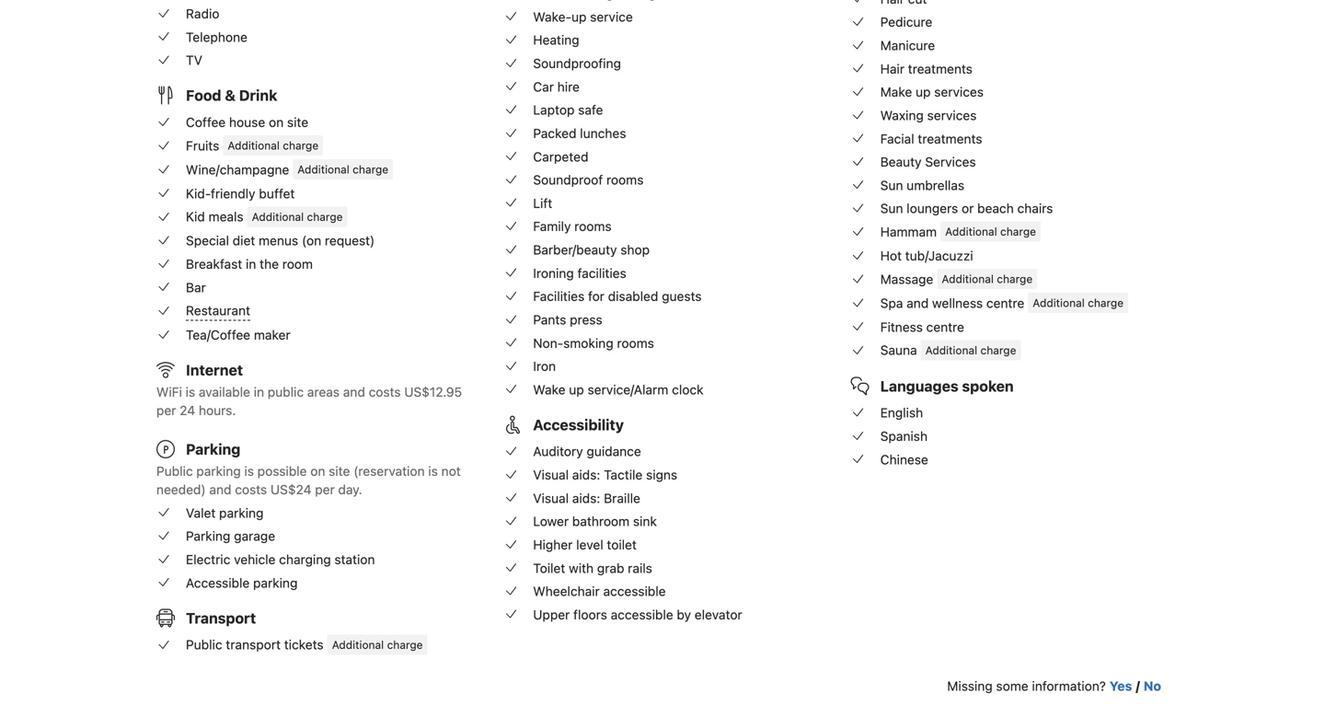 Task type: locate. For each thing, give the bounding box(es) containing it.
1 horizontal spatial and
[[343, 384, 365, 400]]

2 parking from the top
[[186, 529, 231, 544]]

and inside public parking is possible on site (reservation is not needed) and costs us$24 per day.
[[209, 482, 232, 497]]

1 sun from the top
[[881, 178, 904, 193]]

public for public parking is possible on site (reservation is not needed) and costs us$24 per day.
[[156, 464, 193, 479]]

site up 'day.'
[[329, 464, 350, 479]]

visual up lower
[[533, 491, 569, 506]]

0 vertical spatial costs
[[369, 384, 401, 400]]

charge inside wine/champagne additional charge
[[353, 163, 389, 176]]

in left public
[[254, 384, 264, 400]]

0 horizontal spatial site
[[287, 115, 309, 130]]

toilet
[[533, 560, 566, 576]]

aids: up lower bathroom sink on the bottom
[[572, 491, 601, 506]]

1 vertical spatial costs
[[235, 482, 267, 497]]

0 vertical spatial aids:
[[572, 467, 601, 482]]

on
[[269, 115, 284, 130], [310, 464, 325, 479]]

sauna
[[881, 343, 917, 358]]

0 horizontal spatial per
[[156, 403, 176, 418]]

0 vertical spatial visual
[[533, 467, 569, 482]]

up right wake
[[569, 382, 584, 397]]

public
[[156, 464, 193, 479], [186, 637, 222, 652]]

site up wine/champagne additional charge
[[287, 115, 309, 130]]

0 vertical spatial treatments
[[908, 61, 973, 76]]

sun down beauty
[[881, 178, 904, 193]]

pants press
[[533, 312, 603, 327]]

1 parking from the top
[[186, 441, 241, 458]]

2 vertical spatial up
[[569, 382, 584, 397]]

treatments up services
[[918, 131, 983, 146]]

in left the
[[246, 256, 256, 272]]

umbrellas
[[907, 178, 965, 193]]

up for wake-
[[572, 9, 587, 24]]

1 aids: from the top
[[572, 467, 601, 482]]

soundproofing
[[533, 56, 621, 71]]

smoking
[[564, 335, 614, 351]]

parking down electric vehicle charging station at bottom left
[[253, 575, 298, 590]]

parking for accessible
[[253, 575, 298, 590]]

0 vertical spatial parking
[[196, 464, 241, 479]]

waxing services
[[881, 108, 977, 123]]

1 horizontal spatial per
[[315, 482, 335, 497]]

treatments
[[908, 61, 973, 76], [918, 131, 983, 146]]

1 vertical spatial in
[[254, 384, 264, 400]]

costs
[[369, 384, 401, 400], [235, 482, 267, 497]]

site inside public parking is possible on site (reservation is not needed) and costs us$24 per day.
[[329, 464, 350, 479]]

1 visual from the top
[[533, 467, 569, 482]]

food
[[186, 87, 221, 104]]

press
[[570, 312, 603, 327]]

floors
[[574, 607, 607, 622]]

request)
[[325, 233, 375, 248]]

1 horizontal spatial on
[[310, 464, 325, 479]]

toilet with grab rails
[[533, 560, 653, 576]]

restaurant
[[186, 303, 250, 318]]

up left service
[[572, 9, 587, 24]]

accessible
[[186, 575, 250, 590]]

visual down auditory
[[533, 467, 569, 482]]

charge inside hammam additional charge
[[1001, 225, 1037, 238]]

facial treatments
[[881, 131, 983, 146]]

facilities
[[578, 265, 627, 281]]

coffee house on site
[[186, 115, 309, 130]]

hot tub/jacuzzi
[[881, 248, 974, 263]]

parking garage
[[186, 529, 275, 544]]

charge
[[283, 139, 319, 152], [353, 163, 389, 176], [307, 210, 343, 223], [1001, 225, 1037, 238], [997, 273, 1033, 285], [1088, 296, 1124, 309], [981, 344, 1017, 357], [387, 638, 423, 651]]

0 vertical spatial and
[[907, 295, 929, 311]]

public down transport
[[186, 637, 222, 652]]

packed
[[533, 126, 577, 141]]

0 horizontal spatial costs
[[235, 482, 267, 497]]

parking down hours.
[[186, 441, 241, 458]]

clock
[[672, 382, 704, 397]]

packed lunches
[[533, 126, 626, 141]]

tea/coffee maker
[[186, 327, 291, 343]]

2 horizontal spatial and
[[907, 295, 929, 311]]

is
[[186, 384, 195, 400], [244, 464, 254, 479], [428, 464, 438, 479]]

aids: up visual aids: braille
[[572, 467, 601, 482]]

sun up 'hammam' at the right top
[[881, 201, 904, 216]]

public up needed)
[[156, 464, 193, 479]]

lift
[[533, 196, 553, 211]]

heating
[[533, 32, 580, 48]]

wake
[[533, 382, 566, 397]]

2 sun from the top
[[881, 201, 904, 216]]

0 vertical spatial parking
[[186, 441, 241, 458]]

tv
[[186, 53, 203, 68]]

charge inside the kid meals additional charge
[[307, 210, 343, 223]]

1 vertical spatial centre
[[927, 319, 965, 334]]

aids: for tactile
[[572, 467, 601, 482]]

additional inside fruits additional charge
[[228, 139, 280, 152]]

public for public transport tickets additional charge
[[186, 637, 222, 652]]

is left not
[[428, 464, 438, 479]]

needed)
[[156, 482, 206, 497]]

car
[[533, 79, 554, 94]]

1 horizontal spatial site
[[329, 464, 350, 479]]

0 vertical spatial on
[[269, 115, 284, 130]]

0 vertical spatial per
[[156, 403, 176, 418]]

garage
[[234, 529, 275, 544]]

tea/coffee
[[186, 327, 250, 343]]

1 vertical spatial treatments
[[918, 131, 983, 146]]

0 horizontal spatial and
[[209, 482, 232, 497]]

fitness centre
[[881, 319, 965, 334]]

0 horizontal spatial centre
[[927, 319, 965, 334]]

per inside wifi is available in public areas and costs us$12.95 per 24 hours.
[[156, 403, 176, 418]]

hire
[[558, 79, 580, 94]]

parking up "parking garage"
[[219, 505, 264, 520]]

auditory
[[533, 444, 583, 459]]

accessible left by
[[611, 607, 674, 622]]

1 vertical spatial on
[[310, 464, 325, 479]]

service/alarm
[[588, 382, 669, 397]]

facilities for disabled guests
[[533, 289, 702, 304]]

additional inside sauna additional charge
[[926, 344, 978, 357]]

chairs
[[1018, 201, 1054, 216]]

is left possible
[[244, 464, 254, 479]]

pants
[[533, 312, 566, 327]]

services down the make up services at the right top of the page
[[928, 108, 977, 123]]

costs inside wifi is available in public areas and costs us$12.95 per 24 hours.
[[369, 384, 401, 400]]

treatments for hair treatments
[[908, 61, 973, 76]]

1 vertical spatial site
[[329, 464, 350, 479]]

1 vertical spatial aids:
[[572, 491, 601, 506]]

&
[[225, 87, 236, 104]]

visual
[[533, 467, 569, 482], [533, 491, 569, 506]]

0 horizontal spatial is
[[186, 384, 195, 400]]

costs left us$12.95
[[369, 384, 401, 400]]

services up the waxing services
[[935, 84, 984, 100]]

treatments up the make up services at the right top of the page
[[908, 61, 973, 76]]

accessible up upper floors accessible by elevator
[[603, 584, 666, 599]]

electric vehicle charging station
[[186, 552, 375, 567]]

treatments for facial treatments
[[918, 131, 983, 146]]

0 vertical spatial up
[[572, 9, 587, 24]]

per left 'day.'
[[315, 482, 335, 497]]

possible
[[258, 464, 307, 479]]

centre up sauna additional charge
[[927, 319, 965, 334]]

on right house
[[269, 115, 284, 130]]

hair
[[881, 61, 905, 76]]

visual for visual aids: braille
[[533, 491, 569, 506]]

parking inside public parking is possible on site (reservation is not needed) and costs us$24 per day.
[[196, 464, 241, 479]]

up for wake
[[569, 382, 584, 397]]

public transport tickets additional charge
[[186, 637, 423, 652]]

electric
[[186, 552, 230, 567]]

0 vertical spatial public
[[156, 464, 193, 479]]

0 vertical spatial sun
[[881, 178, 904, 193]]

up for make
[[916, 84, 931, 100]]

special
[[186, 233, 229, 248]]

tickets
[[284, 637, 324, 652]]

aids: for braille
[[572, 491, 601, 506]]

1 vertical spatial up
[[916, 84, 931, 100]]

2 visual from the top
[[533, 491, 569, 506]]

on up the us$24
[[310, 464, 325, 479]]

2 vertical spatial rooms
[[617, 335, 654, 351]]

additional inside "massage additional charge"
[[942, 273, 994, 285]]

grab
[[597, 560, 625, 576]]

visual aids: braille
[[533, 491, 641, 506]]

guests
[[662, 289, 702, 304]]

parking for parking
[[186, 441, 241, 458]]

meals
[[209, 209, 244, 224]]

1 vertical spatial visual
[[533, 491, 569, 506]]

transport
[[226, 637, 281, 652]]

friendly
[[211, 186, 256, 201]]

station
[[335, 552, 375, 567]]

higher
[[533, 537, 573, 552]]

hours.
[[199, 403, 236, 418]]

1 horizontal spatial centre
[[987, 295, 1025, 311]]

1 vertical spatial parking
[[186, 529, 231, 544]]

upper
[[533, 607, 570, 622]]

and up valet parking
[[209, 482, 232, 497]]

parking up needed)
[[196, 464, 241, 479]]

us$24
[[271, 482, 312, 497]]

1 vertical spatial per
[[315, 482, 335, 497]]

1 vertical spatial and
[[343, 384, 365, 400]]

is up "24"
[[186, 384, 195, 400]]

costs inside public parking is possible on site (reservation is not needed) and costs us$24 per day.
[[235, 482, 267, 497]]

up down hair treatments
[[916, 84, 931, 100]]

2 aids: from the top
[[572, 491, 601, 506]]

site
[[287, 115, 309, 130], [329, 464, 350, 479]]

fruits
[[186, 138, 219, 153]]

centre
[[987, 295, 1025, 311], [927, 319, 965, 334]]

2 vertical spatial and
[[209, 482, 232, 497]]

charge inside sauna additional charge
[[981, 344, 1017, 357]]

per
[[156, 403, 176, 418], [315, 482, 335, 497]]

per down wifi
[[156, 403, 176, 418]]

upper floors accessible by elevator
[[533, 607, 743, 622]]

24
[[180, 403, 195, 418]]

sun for sun loungers or beach chairs
[[881, 201, 904, 216]]

rooms down disabled
[[617, 335, 654, 351]]

public parking is possible on site (reservation is not needed) and costs us$24 per day.
[[156, 464, 461, 497]]

with
[[569, 560, 594, 576]]

rooms for family rooms
[[575, 219, 612, 234]]

(reservation
[[354, 464, 425, 479]]

visual aids: tactile signs
[[533, 467, 678, 482]]

and up fitness centre
[[907, 295, 929, 311]]

1 vertical spatial sun
[[881, 201, 904, 216]]

charge inside spa and wellness centre additional charge
[[1088, 296, 1124, 309]]

1 horizontal spatial costs
[[369, 384, 401, 400]]

1 vertical spatial parking
[[219, 505, 264, 520]]

services
[[935, 84, 984, 100], [928, 108, 977, 123]]

parking up 'electric'
[[186, 529, 231, 544]]

sun loungers or beach chairs
[[881, 201, 1054, 216]]

by
[[677, 607, 691, 622]]

rooms up barber/beauty shop
[[575, 219, 612, 234]]

centre right the wellness
[[987, 295, 1025, 311]]

wheelchair accessible
[[533, 584, 666, 599]]

1 vertical spatial rooms
[[575, 219, 612, 234]]

0 vertical spatial rooms
[[607, 172, 644, 187]]

public inside public parking is possible on site (reservation is not needed) and costs us$24 per day.
[[156, 464, 193, 479]]

1 horizontal spatial is
[[244, 464, 254, 479]]

and right the areas
[[343, 384, 365, 400]]

per inside public parking is possible on site (reservation is not needed) and costs us$24 per day.
[[315, 482, 335, 497]]

2 vertical spatial parking
[[253, 575, 298, 590]]

additional inside the kid meals additional charge
[[252, 210, 304, 223]]

spoken
[[962, 377, 1014, 395]]

no
[[1144, 678, 1162, 693]]

1 vertical spatial public
[[186, 637, 222, 652]]

rooms down lunches
[[607, 172, 644, 187]]

(on
[[302, 233, 321, 248]]

costs up valet parking
[[235, 482, 267, 497]]



Task type: describe. For each thing, give the bounding box(es) containing it.
disabled
[[608, 289, 659, 304]]

missing some information? yes / no
[[948, 678, 1162, 693]]

massage
[[881, 271, 934, 287]]

maker
[[254, 327, 291, 343]]

the
[[260, 256, 279, 272]]

charge inside public transport tickets additional charge
[[387, 638, 423, 651]]

breakfast
[[186, 256, 242, 272]]

areas
[[307, 384, 340, 400]]

hammam
[[881, 224, 937, 239]]

available
[[199, 384, 250, 400]]

laptop
[[533, 102, 575, 118]]

soundproof
[[533, 172, 603, 187]]

family
[[533, 219, 571, 234]]

hammam additional charge
[[881, 224, 1037, 239]]

spa
[[881, 295, 903, 311]]

parking for valet
[[219, 505, 264, 520]]

wifi
[[156, 384, 182, 400]]

make
[[881, 84, 913, 100]]

lunches
[[580, 126, 626, 141]]

some
[[997, 678, 1029, 693]]

kid meals additional charge
[[186, 209, 343, 224]]

beach
[[978, 201, 1014, 216]]

not
[[442, 464, 461, 479]]

iron
[[533, 359, 556, 374]]

yes
[[1110, 678, 1133, 693]]

menus
[[259, 233, 298, 248]]

telephone
[[186, 29, 248, 45]]

languages spoken
[[881, 377, 1014, 395]]

transport
[[186, 609, 256, 627]]

wake-up service
[[533, 9, 633, 24]]

0 horizontal spatial on
[[269, 115, 284, 130]]

room
[[282, 256, 313, 272]]

wine/champagne
[[186, 162, 289, 177]]

missing
[[948, 678, 993, 693]]

hot
[[881, 248, 902, 263]]

languages
[[881, 377, 959, 395]]

parking for public
[[196, 464, 241, 479]]

tub/jacuzzi
[[906, 248, 974, 263]]

0 vertical spatial accessible
[[603, 584, 666, 599]]

lower
[[533, 514, 569, 529]]

additional inside wine/champagne additional charge
[[298, 163, 350, 176]]

kid-
[[186, 186, 211, 201]]

yes button
[[1110, 677, 1133, 695]]

services
[[925, 154, 976, 169]]

on inside public parking is possible on site (reservation is not needed) and costs us$24 per day.
[[310, 464, 325, 479]]

fruits additional charge
[[186, 138, 319, 153]]

visual for visual aids: tactile signs
[[533, 467, 569, 482]]

1 vertical spatial accessible
[[611, 607, 674, 622]]

spa and wellness centre additional charge
[[881, 295, 1124, 311]]

accessibility
[[533, 416, 624, 433]]

sauna additional charge
[[881, 343, 1017, 358]]

facial
[[881, 131, 915, 146]]

for
[[588, 289, 605, 304]]

fitness
[[881, 319, 923, 334]]

non-
[[533, 335, 564, 351]]

sun for sun umbrellas
[[881, 178, 904, 193]]

0 vertical spatial services
[[935, 84, 984, 100]]

wellness
[[933, 295, 983, 311]]

buffet
[[259, 186, 295, 201]]

valet parking
[[186, 505, 264, 520]]

ironing facilities
[[533, 265, 627, 281]]

and inside wifi is available in public areas and costs us$12.95 per 24 hours.
[[343, 384, 365, 400]]

laptop safe
[[533, 102, 603, 118]]

charge inside fruits additional charge
[[283, 139, 319, 152]]

wifi is available in public areas and costs us$12.95 per 24 hours.
[[156, 384, 462, 418]]

rooms for soundproof rooms
[[607, 172, 644, 187]]

charge inside "massage additional charge"
[[997, 273, 1033, 285]]

loungers
[[907, 201, 959, 216]]

0 vertical spatial in
[[246, 256, 256, 272]]

in inside wifi is available in public areas and costs us$12.95 per 24 hours.
[[254, 384, 264, 400]]

parking for parking garage
[[186, 529, 231, 544]]

no button
[[1144, 677, 1162, 695]]

chinese
[[881, 452, 929, 467]]

hair treatments
[[881, 61, 973, 76]]

level
[[576, 537, 604, 552]]

beauty
[[881, 154, 922, 169]]

spanish
[[881, 428, 928, 444]]

valet
[[186, 505, 216, 520]]

is inside wifi is available in public areas and costs us$12.95 per 24 hours.
[[186, 384, 195, 400]]

0 vertical spatial centre
[[987, 295, 1025, 311]]

toilet
[[607, 537, 637, 552]]

0 vertical spatial site
[[287, 115, 309, 130]]

make up services
[[881, 84, 984, 100]]

massage additional charge
[[881, 271, 1033, 287]]

or
[[962, 201, 974, 216]]

additional inside hammam additional charge
[[946, 225, 998, 238]]

1 vertical spatial services
[[928, 108, 977, 123]]

food & drink
[[186, 87, 277, 104]]

drink
[[239, 87, 277, 104]]

service
[[590, 9, 633, 24]]

additional inside spa and wellness centre additional charge
[[1033, 296, 1085, 309]]

kid
[[186, 209, 205, 224]]

wake-
[[533, 9, 572, 24]]

2 horizontal spatial is
[[428, 464, 438, 479]]

higher level toilet
[[533, 537, 637, 552]]

day.
[[338, 482, 362, 497]]

additional inside public transport tickets additional charge
[[332, 638, 384, 651]]

charging
[[279, 552, 331, 567]]



Task type: vqa. For each thing, say whether or not it's contained in the screenshot.
the States
no



